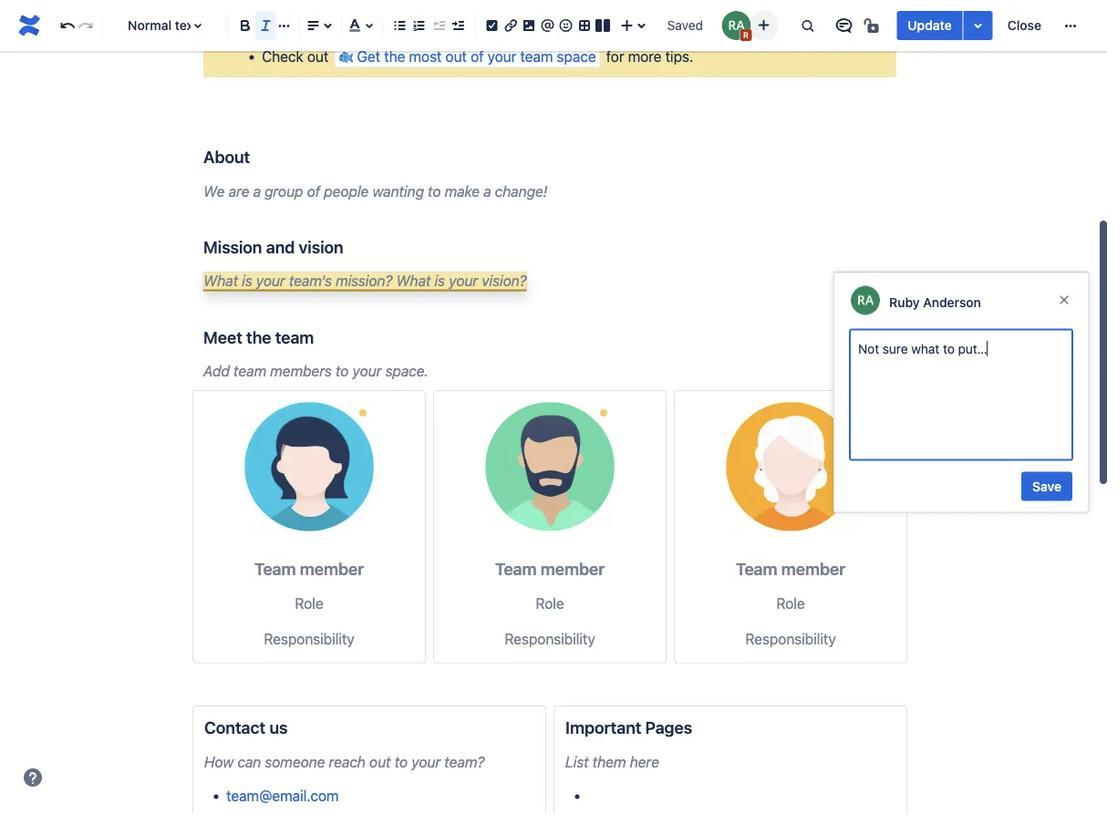 Task type: vqa. For each thing, say whether or not it's contained in the screenshot.
the bottom the your
no



Task type: describe. For each thing, give the bounding box(es) containing it.
your inside get the most out of your team space button
[[488, 48, 517, 65]]

1 horizontal spatial out
[[369, 753, 391, 771]]

mission?
[[336, 272, 393, 290]]

tips.
[[666, 48, 694, 65]]

layouts image
[[592, 15, 614, 36]]

of for out
[[471, 48, 484, 65]]

us
[[269, 718, 288, 738]]

change!
[[495, 182, 548, 200]]

people
[[324, 182, 369, 200]]

space
[[557, 48, 596, 65]]

not
[[858, 341, 880, 356]]

and
[[266, 237, 295, 257]]

1 what from the left
[[203, 272, 238, 290]]

3 responsibility from the left
[[746, 631, 836, 648]]

2 role from the left
[[536, 595, 564, 612]]

what
[[912, 341, 940, 356]]

2 is from the left
[[435, 272, 445, 290]]

contact us
[[204, 718, 288, 738]]

for
[[606, 48, 624, 65]]

1 team member from the left
[[254, 560, 364, 579]]

of for group
[[307, 182, 320, 200]]

close
[[1008, 18, 1042, 33]]

members
[[270, 363, 332, 380]]

2 a from the left
[[484, 182, 491, 200]]

space.
[[386, 363, 429, 380]]

3 team from the left
[[736, 560, 778, 579]]

are
[[229, 182, 249, 200]]

anderson
[[923, 295, 982, 310]]

2 vertical spatial team
[[234, 363, 266, 380]]

add team members to your space.
[[203, 363, 429, 380]]

3 member from the left
[[782, 560, 846, 579]]

0 horizontal spatial out
[[307, 48, 329, 65]]

how
[[204, 753, 234, 771]]

2 member from the left
[[541, 560, 605, 579]]

1 a from the left
[[253, 182, 261, 200]]

check out
[[262, 48, 332, 65]]

ruby anderson image
[[722, 11, 751, 40]]

find and replace image
[[797, 15, 819, 36]]

normal text
[[128, 18, 198, 33]]

important pages
[[566, 718, 693, 738]]

ruby anderson image
[[851, 286, 880, 315]]

text
[[175, 18, 198, 33]]

pages
[[645, 718, 693, 738]]

saved
[[667, 18, 703, 33]]

link image
[[500, 15, 522, 36]]

get the most out of your team space button
[[334, 45, 601, 68]]

table image
[[574, 15, 596, 36]]

1 vertical spatial team
[[275, 328, 314, 347]]

your left team?
[[412, 753, 441, 771]]

2 what from the left
[[396, 272, 431, 290]]

group
[[265, 182, 303, 200]]

redo ⌘⇧z image
[[75, 15, 97, 36]]

meet the team
[[203, 328, 314, 347]]

close button
[[997, 11, 1053, 40]]

list
[[566, 753, 589, 771]]

1 member from the left
[[300, 560, 364, 579]]

mission
[[203, 237, 262, 257]]

1 responsibility from the left
[[264, 631, 355, 648]]

to left make
[[428, 182, 441, 200]]

the for get
[[384, 48, 405, 65]]

make
[[445, 182, 480, 200]]

team inside button
[[520, 48, 553, 65]]

:fish: image
[[339, 48, 353, 63]]

your left the space.
[[353, 363, 382, 380]]

not sure what to put…
[[858, 341, 988, 356]]

outdent ⇧tab image
[[428, 15, 450, 36]]

more image
[[1060, 15, 1082, 36]]

3 team member from the left
[[736, 560, 846, 579]]

to right 'reach'
[[395, 753, 408, 771]]

get the most out of your team space
[[357, 48, 596, 65]]

team's
[[289, 272, 332, 290]]

undo ⌘z image
[[57, 15, 78, 36]]

team?
[[445, 753, 485, 771]]

3 role from the left
[[777, 595, 805, 612]]



Task type: locate. For each thing, give the bounding box(es) containing it.
is left vision? on the left
[[435, 272, 445, 290]]

2 horizontal spatial member
[[782, 560, 846, 579]]

close icon image
[[1057, 293, 1072, 307]]

more formatting image
[[273, 15, 295, 36]]

0 horizontal spatial responsibility
[[264, 631, 355, 648]]

1 horizontal spatial of
[[471, 48, 484, 65]]

out left :fish: icon
[[307, 48, 329, 65]]

0 vertical spatial the
[[384, 48, 405, 65]]

no restrictions image
[[862, 15, 884, 36]]

mission and vision
[[203, 237, 344, 257]]

1 vertical spatial the
[[246, 328, 271, 347]]

here
[[630, 753, 659, 771]]

0 horizontal spatial is
[[242, 272, 252, 290]]

add image, video, or file image
[[518, 15, 540, 36]]

2 horizontal spatial team member
[[736, 560, 846, 579]]

2 horizontal spatial team
[[520, 48, 553, 65]]

the right get
[[384, 48, 405, 65]]

your left vision? on the left
[[449, 272, 478, 290]]

save
[[1033, 479, 1062, 494]]

is
[[242, 272, 252, 290], [435, 272, 445, 290]]

emoji image
[[555, 15, 577, 36]]

team down add image, video, or file
[[520, 48, 553, 65]]

numbered list ⌘⇧7 image
[[408, 15, 430, 36]]

role
[[295, 595, 324, 612], [536, 595, 564, 612], [777, 595, 805, 612]]

what right mission?
[[396, 272, 431, 290]]

update button
[[897, 11, 963, 40]]

your down link image
[[488, 48, 517, 65]]

0 vertical spatial of
[[471, 48, 484, 65]]

2 horizontal spatial role
[[777, 595, 805, 612]]

sure
[[883, 341, 908, 356]]

1 vertical spatial of
[[307, 182, 320, 200]]

2 horizontal spatial out
[[446, 48, 467, 65]]

to
[[428, 182, 441, 200], [943, 341, 955, 356], [336, 363, 349, 380], [395, 753, 408, 771]]

1 horizontal spatial role
[[536, 595, 564, 612]]

2 team member from the left
[[495, 560, 605, 579]]

out right 'reach'
[[369, 753, 391, 771]]

1 horizontal spatial responsibility
[[505, 631, 595, 648]]

of
[[471, 48, 484, 65], [307, 182, 320, 200]]

0 horizontal spatial role
[[295, 595, 324, 612]]

editable content region
[[174, 0, 1089, 815]]

responsibility
[[264, 631, 355, 648], [505, 631, 595, 648], [746, 631, 836, 648]]

:fish: image
[[339, 48, 353, 63]]

1 horizontal spatial team member
[[495, 560, 605, 579]]

a right make
[[484, 182, 491, 200]]

bold ⌘b image
[[234, 15, 256, 36]]

ruby
[[889, 295, 920, 310]]

of down action item image
[[471, 48, 484, 65]]

what down mission at the left top
[[203, 272, 238, 290]]

team@email.com
[[226, 788, 339, 805]]

mention image
[[537, 15, 559, 36]]

Main content area, start typing to enter text. text field
[[858, 338, 1065, 452]]

adjust update settings image
[[968, 15, 990, 36]]

vision?
[[482, 272, 527, 290]]

reach
[[329, 753, 366, 771]]

confluence image
[[15, 11, 44, 40], [15, 11, 44, 40]]

1 horizontal spatial the
[[384, 48, 405, 65]]

1 horizontal spatial team
[[495, 560, 537, 579]]

team@email.com link
[[226, 788, 339, 805]]

1 horizontal spatial team
[[275, 328, 314, 347]]

normal text button
[[110, 5, 220, 46]]

align left image
[[302, 15, 324, 36]]

to right what
[[943, 341, 955, 356]]

team
[[254, 560, 296, 579], [495, 560, 537, 579], [736, 560, 778, 579]]

1 horizontal spatial a
[[484, 182, 491, 200]]

update
[[908, 18, 952, 33]]

add
[[203, 363, 230, 380]]

vision
[[299, 237, 344, 257]]

team right add
[[234, 363, 266, 380]]

is down mission at the left top
[[242, 272, 252, 290]]

to right members
[[336, 363, 349, 380]]

we
[[203, 182, 225, 200]]

we are a group of people wanting to make a change!
[[203, 182, 548, 200]]

team member
[[254, 560, 364, 579], [495, 560, 605, 579], [736, 560, 846, 579]]

list them here
[[566, 753, 659, 771]]

about
[[203, 147, 250, 167]]

a right are
[[253, 182, 261, 200]]

the for meet
[[246, 328, 271, 347]]

the
[[384, 48, 405, 65], [246, 328, 271, 347]]

what
[[203, 272, 238, 290], [396, 272, 431, 290]]

help image
[[22, 767, 44, 789]]

0 horizontal spatial team
[[234, 363, 266, 380]]

more
[[628, 48, 662, 65]]

bullet list ⌘⇧8 image
[[389, 15, 411, 36]]

team up members
[[275, 328, 314, 347]]

comment icon image
[[833, 15, 855, 36]]

1 horizontal spatial is
[[435, 272, 445, 290]]

0 horizontal spatial a
[[253, 182, 261, 200]]

for more tips.
[[603, 48, 694, 65]]

can
[[238, 753, 261, 771]]

2 horizontal spatial team
[[736, 560, 778, 579]]

team
[[520, 48, 553, 65], [275, 328, 314, 347], [234, 363, 266, 380]]

action item image
[[481, 15, 503, 36]]

1 is from the left
[[242, 272, 252, 290]]

them
[[593, 753, 626, 771]]

meet
[[203, 328, 242, 347]]

out
[[307, 48, 329, 65], [446, 48, 467, 65], [369, 753, 391, 771]]

0 horizontal spatial what
[[203, 272, 238, 290]]

put…
[[958, 341, 988, 356]]

save button
[[1022, 472, 1073, 501]]

how can someone reach out to your team?
[[204, 753, 485, 771]]

contact
[[204, 718, 266, 738]]

someone
[[265, 753, 325, 771]]

1 horizontal spatial member
[[541, 560, 605, 579]]

italic ⌘i image
[[255, 15, 277, 36]]

2 team from the left
[[495, 560, 537, 579]]

check
[[262, 48, 304, 65]]

the right meet
[[246, 328, 271, 347]]

indent tab image
[[447, 15, 469, 36]]

2 responsibility from the left
[[505, 631, 595, 648]]

what is your team's mission? what is your vision?
[[203, 272, 527, 290]]

1 horizontal spatial what
[[396, 272, 431, 290]]

most
[[409, 48, 442, 65]]

a
[[253, 182, 261, 200], [484, 182, 491, 200]]

invite to edit image
[[753, 14, 775, 36]]

0 horizontal spatial team
[[254, 560, 296, 579]]

ruby anderson
[[889, 295, 982, 310]]

to inside text field
[[943, 341, 955, 356]]

out inside get the most out of your team space button
[[446, 48, 467, 65]]

0 horizontal spatial the
[[246, 328, 271, 347]]

2 horizontal spatial responsibility
[[746, 631, 836, 648]]

important
[[566, 718, 642, 738]]

normal
[[128, 18, 172, 33]]

out right most
[[446, 48, 467, 65]]

member
[[300, 560, 364, 579], [541, 560, 605, 579], [782, 560, 846, 579]]

1 team from the left
[[254, 560, 296, 579]]

of inside button
[[471, 48, 484, 65]]

0 vertical spatial team
[[520, 48, 553, 65]]

0 horizontal spatial of
[[307, 182, 320, 200]]

the inside button
[[384, 48, 405, 65]]

1 role from the left
[[295, 595, 324, 612]]

0 horizontal spatial team member
[[254, 560, 364, 579]]

your down 'mission and vision'
[[256, 272, 285, 290]]

wanting
[[373, 182, 424, 200]]

get
[[357, 48, 380, 65]]

your
[[488, 48, 517, 65], [256, 272, 285, 290], [449, 272, 478, 290], [353, 363, 382, 380], [412, 753, 441, 771]]

0 horizontal spatial member
[[300, 560, 364, 579]]

ruby anderson link
[[889, 295, 982, 310]]

of right group
[[307, 182, 320, 200]]



